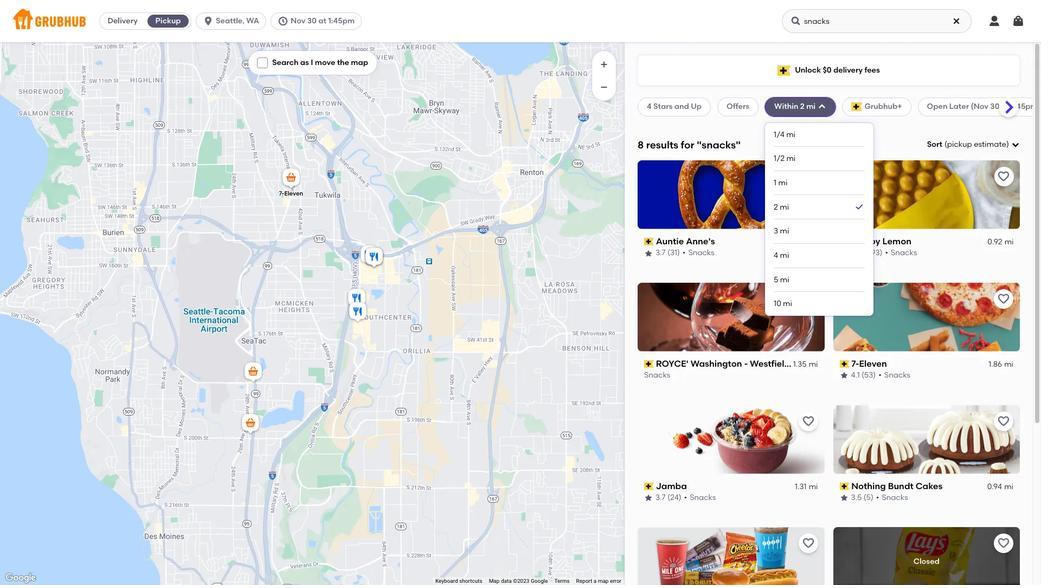 Task type: vqa. For each thing, say whether or not it's contained in the screenshot.
Snacks related to 7-Eleven
yes



Task type: locate. For each thing, give the bounding box(es) containing it.
snacks down nothing bundt cakes
[[882, 494, 908, 503]]

at left 1:45pm
[[318, 16, 326, 25]]

star icon image for 7-eleven
[[840, 372, 848, 380]]

data
[[501, 579, 512, 585]]

snacks for 7-eleven
[[884, 371, 911, 380]]

sort ( pickup estimate )
[[927, 140, 1009, 149]]

0 horizontal spatial eleven
[[284, 190, 303, 198]]

subscription pass image for happy lemon
[[840, 238, 849, 246]]

snacks for nothing bundt cakes
[[882, 494, 908, 503]]

lemon
[[882, 236, 911, 247]]

• right (24)
[[684, 494, 687, 503]]

30
[[307, 16, 317, 25], [990, 102, 1000, 111]]

map right the on the left of the page
[[351, 58, 368, 67]]

2 up 3
[[774, 203, 778, 212]]

0 vertical spatial eleven
[[284, 190, 303, 198]]

mi up 3 mi
[[780, 203, 789, 212]]

for
[[681, 139, 695, 151]]

1 vertical spatial 1.35
[[793, 360, 807, 369]]

none field containing sort
[[927, 139, 1020, 150]]

save this restaurant button for jamba
[[799, 412, 818, 431]]

grubhub plus flag logo image for unlock $0 delivery fees
[[778, 65, 791, 76]]

main navigation navigation
[[0, 0, 1041, 42]]

save this restaurant button for happy lemon
[[994, 167, 1014, 186]]

0 horizontal spatial 7-eleven
[[279, 190, 303, 198]]

plus icon image
[[599, 59, 610, 70]]

7-
[[279, 190, 284, 198], [852, 359, 859, 369]]

svg image
[[203, 16, 214, 27], [791, 16, 802, 27], [952, 17, 961, 25], [818, 103, 827, 111], [1011, 141, 1020, 149]]

grubhub plus flag logo image
[[778, 65, 791, 76], [852, 103, 863, 111]]

move
[[315, 58, 335, 67]]

terms link
[[555, 579, 570, 585]]

grubhub plus flag logo image left grubhub+
[[852, 103, 863, 111]]

snacks down the lemon
[[891, 249, 917, 258]]

1 horizontal spatial 2
[[800, 102, 805, 111]]

5 mi
[[774, 275, 789, 284]]

1 vertical spatial 7-eleven
[[852, 359, 887, 369]]

nothing bundt cakes image
[[347, 301, 369, 325]]

1 horizontal spatial map
[[598, 579, 609, 585]]

•
[[683, 249, 686, 258], [885, 249, 888, 258], [879, 371, 882, 380], [684, 494, 687, 503], [876, 494, 879, 503]]

30 right (nov
[[990, 102, 1000, 111]]

2 save this restaurant image from the top
[[997, 293, 1010, 306]]

nothing
[[852, 481, 886, 492]]

snacks for auntie anne's
[[688, 249, 715, 258]]

save this restaurant image for jamba
[[802, 415, 815, 428]]

save this restaurant button
[[799, 167, 818, 186], [994, 167, 1014, 186], [994, 289, 1014, 309], [799, 412, 818, 431], [994, 412, 1014, 431], [799, 534, 818, 554], [994, 534, 1014, 554]]

(24)
[[668, 494, 681, 503]]

1:45pm
[[328, 16, 355, 25]]

0.94 mi
[[987, 483, 1014, 492]]

subscription pass image
[[644, 361, 654, 368], [644, 483, 654, 491], [840, 483, 849, 491]]

4 for 4 stars and up
[[647, 102, 652, 111]]

1 horizontal spatial 4
[[774, 251, 778, 260]]

1 1.35 mi from the top
[[793, 238, 818, 247]]

1.35 mi right westfield
[[793, 360, 818, 369]]

4 down 3
[[774, 251, 778, 260]]

nov 30 at 1:45pm
[[291, 16, 355, 25]]

star icon image
[[644, 249, 653, 258], [840, 372, 848, 380], [644, 494, 653, 503], [840, 494, 848, 503]]

1 vertical spatial 30
[[990, 102, 1000, 111]]

1 vertical spatial grubhub plus flag logo image
[[852, 103, 863, 111]]

seattle,
[[216, 16, 245, 25]]

keyboard shortcuts
[[435, 579, 482, 585]]

shortcuts
[[459, 579, 482, 585]]

within
[[775, 102, 799, 111]]

8
[[638, 139, 644, 151]]

30 right nov
[[307, 16, 317, 25]]

1 mi
[[774, 178, 788, 188]]

subscription pass image
[[644, 238, 654, 246], [840, 238, 849, 246], [840, 361, 849, 368]]

3.7 left (24)
[[656, 494, 666, 503]]

unlock $0 delivery fees
[[795, 66, 880, 75]]

subscription pass image left the royce' on the right of the page
[[644, 361, 654, 368]]

1 vertical spatial 3.7
[[656, 494, 666, 503]]

extramile image
[[240, 413, 261, 437]]

mi right 1.86
[[1004, 360, 1014, 369]]

at left 1:45pm)
[[1002, 102, 1010, 111]]

subscription pass image for jamba
[[644, 483, 654, 491]]

2 mi
[[774, 203, 789, 212]]

(
[[945, 140, 947, 149]]

auntie anne's image
[[363, 246, 385, 270]]

1.35
[[793, 238, 807, 247], [793, 360, 807, 369]]

1.35 mi for auntie anne's
[[793, 238, 818, 247]]

1.31
[[795, 483, 807, 492]]

mi
[[807, 102, 816, 111], [786, 130, 796, 139], [787, 154, 796, 163], [779, 178, 788, 188], [780, 203, 789, 212], [780, 227, 789, 236], [809, 238, 818, 247], [1004, 238, 1014, 247], [780, 251, 789, 260], [780, 275, 789, 284], [783, 299, 792, 309], [809, 360, 818, 369], [1004, 360, 1014, 369], [809, 483, 818, 492], [1004, 483, 1014, 492]]

1 vertical spatial eleven
[[859, 359, 887, 369]]

snacks right (24)
[[690, 494, 716, 503]]

1.86 mi
[[989, 360, 1014, 369]]

1.35 mi for royce' washington - westfield southcenter mall
[[793, 360, 818, 369]]

sort
[[927, 140, 943, 149]]

1 vertical spatial 4
[[774, 251, 778, 260]]

• snacks right (24)
[[684, 494, 716, 503]]

1/4
[[774, 130, 785, 139]]

nov 30 at 1:45pm button
[[271, 12, 366, 30]]

eleven
[[284, 190, 303, 198], [859, 359, 887, 369]]

1
[[774, 178, 777, 188]]

2 mi option
[[774, 195, 865, 220]]

minus icon image
[[599, 82, 610, 93]]

star icon image for nothing bundt cakes
[[840, 494, 848, 503]]

mi right 1/4
[[786, 130, 796, 139]]

mi right 1.31
[[809, 483, 818, 492]]

None field
[[927, 139, 1020, 150]]

0 vertical spatial 2
[[800, 102, 805, 111]]

auntie anne's logo image
[[638, 160, 825, 229]]

star icon image left 3.7 (24)
[[644, 494, 653, 503]]

save this restaurant image for nothing bundt cakes
[[997, 415, 1010, 428]]

• right (5)
[[876, 494, 879, 503]]

0 vertical spatial 1.35
[[793, 238, 807, 247]]

terms
[[555, 579, 570, 585]]

closed
[[914, 557, 940, 567]]

list box
[[774, 123, 865, 316]]

4
[[647, 102, 652, 111], [774, 251, 778, 260]]

star icon image left 3.5
[[840, 494, 848, 503]]

0 vertical spatial map
[[351, 58, 368, 67]]

open later (nov 30 at 1:45pm)
[[927, 102, 1041, 111]]

mi right 5
[[780, 275, 789, 284]]

0 vertical spatial 7-
[[279, 190, 284, 198]]

nothing bundt cakes
[[852, 481, 943, 492]]

0 vertical spatial at
[[318, 16, 326, 25]]

1 horizontal spatial at
[[1002, 102, 1010, 111]]

1.35 mi
[[793, 238, 818, 247], [793, 360, 818, 369]]

• snacks right (53)
[[879, 371, 911, 380]]

i
[[311, 58, 313, 67]]

and
[[675, 102, 689, 111]]

0 vertical spatial 3.7
[[656, 249, 666, 258]]

mi left mall
[[809, 360, 818, 369]]

royce' washington - westfield southcenter mall logo image
[[638, 283, 825, 352]]

2 right within
[[800, 102, 805, 111]]

subscription pass image left nothing
[[840, 483, 849, 491]]

save this restaurant image
[[802, 170, 815, 183], [802, 415, 815, 428], [997, 415, 1010, 428], [802, 538, 815, 551], [997, 538, 1010, 551]]

fees
[[865, 66, 880, 75]]

offers
[[727, 102, 750, 111]]

1.35 mi down 2 mi option
[[793, 238, 818, 247]]

• for bundt
[[876, 494, 879, 503]]

royce' washington - westfield southcenter mall image
[[363, 246, 385, 270]]

delivery
[[108, 16, 138, 25]]

• snacks down anne's
[[683, 249, 715, 258]]

seattle, wa
[[216, 16, 259, 25]]

1/2 mi
[[774, 154, 796, 163]]

0 vertical spatial grubhub plus flag logo image
[[778, 65, 791, 76]]

0 horizontal spatial at
[[318, 16, 326, 25]]

7-eleven logo image
[[833, 283, 1020, 352]]

1 save this restaurant image from the top
[[997, 170, 1010, 183]]

save this restaurant image for 7-eleven
[[997, 293, 1010, 306]]

star icon image left 4.1
[[840, 372, 848, 380]]

jamba image
[[358, 244, 380, 268]]

0 vertical spatial 7-eleven
[[279, 190, 303, 198]]

• down happy lemon
[[885, 249, 888, 258]]

1 3.7 from the top
[[656, 249, 666, 258]]

1 vertical spatial 1.35 mi
[[793, 360, 818, 369]]

1 vertical spatial map
[[598, 579, 609, 585]]

©2023
[[513, 579, 530, 585]]

subscription pass image left jamba
[[644, 483, 654, 491]]

• snacks for 7-eleven
[[879, 371, 911, 380]]

1.35 down 2 mi option
[[793, 238, 807, 247]]

up
[[691, 102, 702, 111]]

$0
[[823, 66, 832, 75]]

snacks down anne's
[[688, 249, 715, 258]]

• snacks for jamba
[[684, 494, 716, 503]]

8 results for "snacks"
[[638, 139, 741, 151]]

2 1.35 from the top
[[793, 360, 807, 369]]

2 1.35 mi from the top
[[793, 360, 818, 369]]

• right (31)
[[683, 249, 686, 258]]

happy
[[852, 236, 880, 247]]

snacks right (53)
[[884, 371, 911, 380]]

map
[[351, 58, 368, 67], [598, 579, 609, 585]]

4 left stars
[[647, 102, 652, 111]]

• snacks down nothing bundt cakes
[[876, 494, 908, 503]]

happy lemon logo image
[[833, 160, 1020, 229]]

svg image
[[988, 15, 1001, 28], [1012, 15, 1025, 28], [278, 16, 289, 27], [259, 60, 266, 66]]

(53)
[[862, 371, 876, 380]]

0 horizontal spatial grubhub plus flag logo image
[[778, 65, 791, 76]]

grubhub plus flag logo image left 'unlock'
[[778, 65, 791, 76]]

save this restaurant image
[[997, 170, 1010, 183], [997, 293, 1010, 306]]

at
[[318, 16, 326, 25], [1002, 102, 1010, 111]]

mi right "0.92"
[[1004, 238, 1014, 247]]

0.92 mi
[[987, 238, 1014, 247]]

0 horizontal spatial 2
[[774, 203, 778, 212]]

0 vertical spatial 30
[[307, 16, 317, 25]]

1 1.35 from the top
[[793, 238, 807, 247]]

3.7 left (31)
[[656, 249, 666, 258]]

nothing bundt cakes logo image
[[833, 405, 1020, 474]]

1.35 right westfield
[[793, 360, 807, 369]]

cakes
[[916, 481, 943, 492]]

0 vertical spatial 4
[[647, 102, 652, 111]]

3.5
[[851, 494, 862, 503]]

3.7
[[656, 249, 666, 258], [656, 494, 666, 503]]

0 vertical spatial save this restaurant image
[[997, 170, 1010, 183]]

0 horizontal spatial 7-
[[279, 190, 284, 198]]

2 3.7 from the top
[[656, 494, 666, 503]]

map right a
[[598, 579, 609, 585]]

• right (53)
[[879, 371, 882, 380]]

grubhub plus flag logo image for grubhub+
[[852, 103, 863, 111]]

0 vertical spatial 1.35 mi
[[793, 238, 818, 247]]

• snacks for auntie anne's
[[683, 249, 715, 258]]

1 vertical spatial 2
[[774, 203, 778, 212]]

error
[[610, 579, 622, 585]]

1 horizontal spatial 30
[[990, 102, 1000, 111]]

0 horizontal spatial 4
[[647, 102, 652, 111]]

1 vertical spatial 7-
[[852, 359, 859, 369]]

3.7 (24)
[[656, 494, 681, 503]]

7- inside map region
[[279, 190, 284, 198]]

0 horizontal spatial 30
[[307, 16, 317, 25]]

(nov
[[971, 102, 989, 111]]

2
[[800, 102, 805, 111], [774, 203, 778, 212]]

• snacks
[[683, 249, 715, 258], [879, 371, 911, 380], [684, 494, 716, 503], [876, 494, 908, 503]]

1 vertical spatial save this restaurant image
[[997, 293, 1010, 306]]

washington
[[691, 359, 742, 369]]

star icon image left 3.7 (31)
[[644, 249, 653, 258]]

1 horizontal spatial grubhub plus flag logo image
[[852, 103, 863, 111]]

jamba logo image
[[638, 405, 825, 474]]



Task type: describe. For each thing, give the bounding box(es) containing it.
search
[[272, 58, 299, 67]]

3.7 (31)
[[656, 249, 680, 258]]

0.94
[[987, 483, 1002, 492]]

"snacks"
[[697, 139, 741, 151]]

royce' washington - westfield southcenter mall
[[656, 359, 865, 369]]

pickup
[[155, 16, 181, 25]]

delivery
[[834, 66, 863, 75]]

results
[[646, 139, 679, 151]]

happy lemon
[[852, 236, 911, 247]]

stars
[[654, 102, 673, 111]]

a
[[594, 579, 597, 585]]

10
[[774, 299, 781, 309]]

30 inside button
[[307, 16, 317, 25]]

google image
[[3, 572, 39, 586]]

1 horizontal spatial eleven
[[859, 359, 887, 369]]

save this restaurant image for happy lemon
[[997, 170, 1010, 183]]

delivery button
[[100, 12, 145, 30]]

mi right 1
[[779, 178, 788, 188]]

save this restaurant image for auntie anne's
[[802, 170, 815, 183]]

westfield
[[750, 359, 790, 369]]

1/2
[[774, 154, 785, 163]]

search as i move the map
[[272, 58, 368, 67]]

(31)
[[668, 249, 680, 258]]

jamba
[[656, 481, 687, 492]]

1.35 for anne's
[[793, 238, 807, 247]]

0.92
[[987, 238, 1002, 247]]

snacks for jamba
[[690, 494, 716, 503]]

4.1 (53)
[[851, 371, 876, 380]]

mi inside option
[[780, 203, 789, 212]]

star icon image for auntie anne's
[[644, 249, 653, 258]]

3
[[774, 227, 778, 236]]

seattle, wa button
[[196, 12, 271, 30]]

mi right within
[[807, 102, 816, 111]]

grubhub+
[[865, 102, 902, 111]]

7 eleven image
[[280, 167, 302, 191]]

anne's
[[686, 236, 715, 247]]

report a map error
[[576, 579, 622, 585]]

4 for 4 mi
[[774, 251, 778, 260]]

extramile logo image
[[638, 528, 825, 586]]

svg image inside seattle, wa button
[[203, 16, 214, 27]]

3 mi
[[774, 227, 789, 236]]

map region
[[0, 0, 658, 586]]

4 mi
[[774, 251, 789, 260]]

map
[[489, 579, 500, 585]]

list box containing 1/4 mi
[[774, 123, 865, 316]]

subscription pass image for royce' washington - westfield southcenter mall
[[644, 361, 654, 368]]

google
[[531, 579, 548, 585]]

0 horizontal spatial map
[[351, 58, 368, 67]]

happy lemon image
[[346, 287, 368, 311]]

open
[[927, 102, 948, 111]]

save this restaurant button for auntie anne's
[[799, 167, 818, 186]]

(5)
[[864, 494, 874, 503]]

• for eleven
[[879, 371, 882, 380]]

3.7 for jamba
[[656, 494, 666, 503]]

subscription pass image for nothing bundt cakes
[[840, 483, 849, 491]]

mi right 0.94
[[1004, 483, 1014, 492]]

-
[[744, 359, 748, 369]]

mi right 10
[[783, 299, 792, 309]]

1 horizontal spatial 7-eleven
[[852, 359, 887, 369]]

star icon image for jamba
[[644, 494, 653, 503]]

• for anne's
[[683, 249, 686, 258]]

(293)
[[864, 249, 882, 258]]

• snacks for nothing bundt cakes
[[876, 494, 908, 503]]

southcenter
[[792, 359, 845, 369]]

mi up the 5 mi
[[780, 251, 789, 260]]

estimate
[[974, 140, 1007, 149]]

snacks down the royce' on the right of the page
[[644, 371, 670, 380]]

1 vertical spatial at
[[1002, 102, 1010, 111]]

check icon image
[[854, 202, 865, 213]]

save this restaurant button for 7-eleven
[[994, 289, 1014, 309]]

1:45pm)
[[1011, 102, 1041, 111]]

1 horizontal spatial 7-
[[852, 359, 859, 369]]

1/4 mi
[[774, 130, 796, 139]]

3.5 (5)
[[851, 494, 874, 503]]

save this restaurant button for nothing bundt cakes
[[994, 412, 1014, 431]]

nov
[[291, 16, 305, 25]]

1.35 for washington
[[793, 360, 807, 369]]

2 inside option
[[774, 203, 778, 212]]

report a map error link
[[576, 579, 622, 585]]

pickup button
[[145, 12, 191, 30]]

pickup
[[947, 140, 972, 149]]

later
[[949, 102, 969, 111]]

report
[[576, 579, 592, 585]]

as
[[300, 58, 309, 67]]

the
[[337, 58, 349, 67]]

4.1
[[851, 371, 860, 380]]

at inside button
[[318, 16, 326, 25]]

4 stars and up
[[647, 102, 702, 111]]

mi right 1/2
[[787, 154, 796, 163]]

mall
[[847, 359, 865, 369]]

3.7 for auntie anne's
[[656, 249, 666, 258]]

Search for food, convenience, alcohol... search field
[[782, 9, 972, 33]]

bundt
[[888, 481, 914, 492]]

(293) • snacks
[[864, 249, 917, 258]]

mi down 2 mi option
[[809, 238, 818, 247]]

1.31 mi
[[795, 483, 818, 492]]

eleven inside map region
[[284, 190, 303, 198]]

)
[[1007, 140, 1009, 149]]

within 2 mi
[[775, 102, 816, 111]]

auntie
[[656, 236, 684, 247]]

sea tac marathon image
[[242, 361, 264, 385]]

keyboard shortcuts button
[[435, 578, 482, 586]]

svg image inside nov 30 at 1:45pm button
[[278, 16, 289, 27]]

subscription pass image for 7-eleven
[[840, 361, 849, 368]]

unlock
[[795, 66, 821, 75]]

10 mi
[[774, 299, 792, 309]]

7-eleven inside map region
[[279, 190, 303, 198]]

keyboard
[[435, 579, 458, 585]]

auntie anne's
[[656, 236, 715, 247]]

royce'
[[656, 359, 689, 369]]

wa
[[246, 16, 259, 25]]

mi right 3
[[780, 227, 789, 236]]

subscription pass image for auntie anne's
[[644, 238, 654, 246]]

map data ©2023 google
[[489, 579, 548, 585]]



